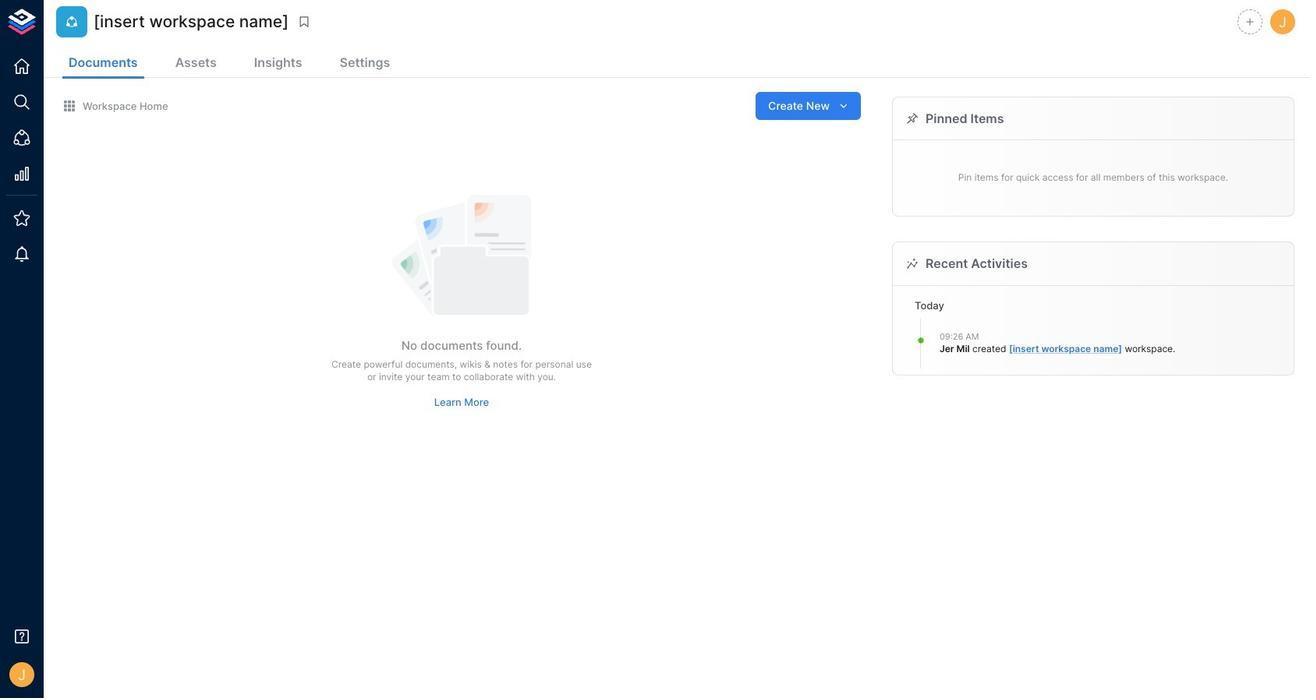 Task type: describe. For each thing, give the bounding box(es) containing it.
bookmark image
[[297, 15, 311, 29]]



Task type: vqa. For each thing, say whether or not it's contained in the screenshot.
Favorite icon
no



